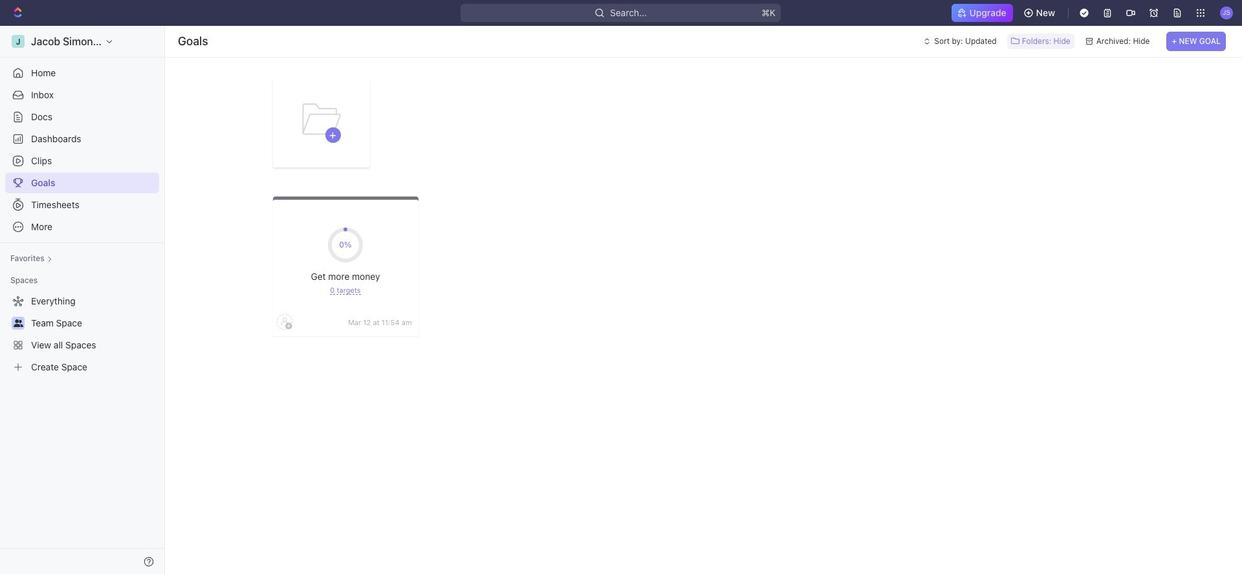 Task type: describe. For each thing, give the bounding box(es) containing it.
jacob simon's workspace, , element
[[12, 35, 25, 48]]

sidebar navigation
[[0, 26, 168, 575]]



Task type: vqa. For each thing, say whether or not it's contained in the screenshot.
user group image
yes



Task type: locate. For each thing, give the bounding box(es) containing it.
tree inside the sidebar navigation
[[5, 291, 159, 378]]

user group image
[[13, 320, 23, 327]]

tree
[[5, 291, 159, 378]]



